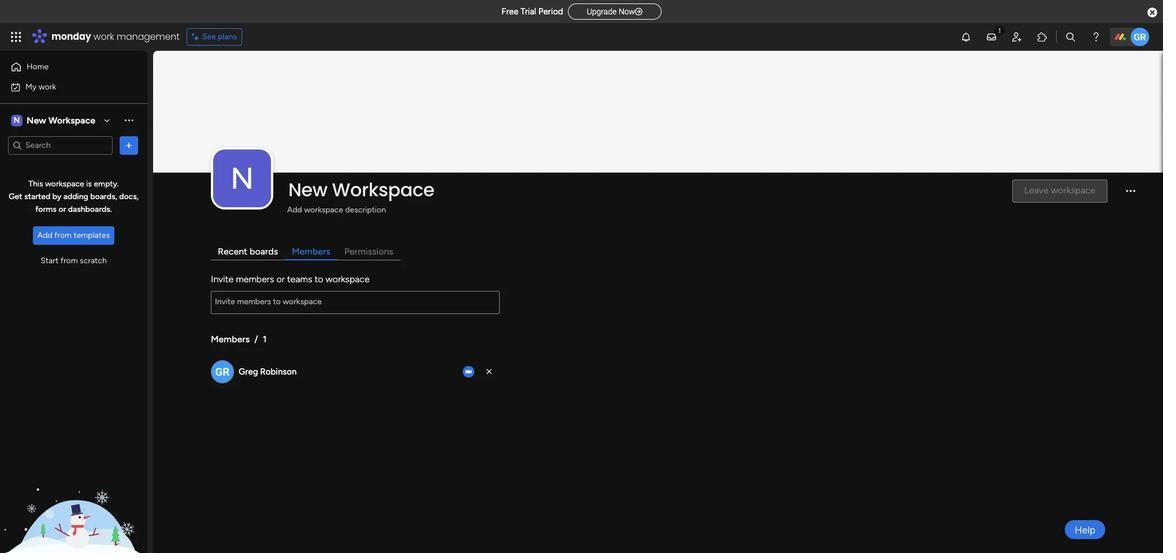 Task type: describe. For each thing, give the bounding box(es) containing it.
start from scratch button
[[36, 252, 111, 271]]

boards,
[[90, 192, 117, 202]]

to
[[315, 274, 323, 285]]

1
[[263, 334, 267, 345]]

new inside workspace selection element
[[27, 115, 46, 126]]

invite members or teams to workspace
[[211, 274, 370, 285]]

invite members image
[[1012, 31, 1023, 43]]

see plans
[[202, 32, 237, 42]]

start from scratch
[[41, 256, 107, 266]]

dapulse rightstroke image
[[635, 8, 643, 16]]

workspace selection element
[[11, 114, 97, 127]]

members
[[236, 274, 274, 285]]

workspace options image
[[123, 115, 135, 126]]

new crown image
[[463, 366, 475, 378]]

docs,
[[119, 192, 139, 202]]

select product image
[[10, 31, 22, 43]]

scratch
[[80, 256, 107, 266]]

add from templates
[[37, 231, 110, 240]]

apps image
[[1037, 31, 1049, 43]]

work for my
[[39, 82, 56, 92]]

members / 1
[[211, 334, 267, 345]]

period
[[539, 6, 563, 17]]

1 horizontal spatial new
[[288, 177, 328, 203]]

boards
[[250, 246, 278, 257]]

adding
[[63, 192, 88, 202]]

Search in workspace field
[[24, 139, 97, 152]]

greg
[[239, 367, 258, 377]]

upgrade
[[587, 7, 617, 16]]

my work button
[[7, 78, 124, 96]]

0 vertical spatial workspace
[[48, 115, 95, 126]]

by
[[52, 192, 61, 202]]

see plans button
[[187, 28, 242, 46]]

greg robinson
[[239, 367, 297, 377]]

inbox image
[[986, 31, 998, 43]]

home button
[[7, 58, 124, 76]]

monday work management
[[51, 30, 180, 43]]

started
[[24, 192, 50, 202]]

empty.
[[94, 179, 119, 189]]

/
[[255, 334, 258, 345]]

n button
[[213, 150, 271, 207]]

my work
[[25, 82, 56, 92]]

management
[[117, 30, 180, 43]]

add for add workspace description
[[287, 205, 302, 215]]

search everything image
[[1065, 31, 1077, 43]]

v2 ellipsis image
[[1127, 190, 1136, 200]]

description
[[345, 205, 386, 215]]

lottie animation image
[[0, 437, 147, 554]]

1 vertical spatial workspace
[[332, 177, 435, 203]]

members for members
[[292, 246, 331, 257]]

plans
[[218, 32, 237, 42]]

get
[[9, 192, 22, 202]]

from for add
[[54, 231, 72, 240]]

notifications image
[[961, 31, 972, 43]]

recent
[[218, 246, 247, 257]]

members for members / 1
[[211, 334, 250, 345]]

1 horizontal spatial new workspace
[[288, 177, 435, 203]]

workspace for this
[[45, 179, 84, 189]]

free trial period
[[502, 6, 563, 17]]



Task type: locate. For each thing, give the bounding box(es) containing it.
1 image
[[995, 24, 1005, 37]]

start
[[41, 256, 59, 266]]

1 horizontal spatial add
[[287, 205, 302, 215]]

0 vertical spatial work
[[93, 30, 114, 43]]

options image
[[123, 140, 135, 151]]

new workspace
[[27, 115, 95, 126], [288, 177, 435, 203]]

my
[[25, 82, 37, 92]]

workspace image
[[11, 114, 23, 127]]

None text field
[[211, 291, 500, 314]]

workspace
[[45, 179, 84, 189], [304, 205, 343, 215], [326, 274, 370, 285]]

0 vertical spatial add
[[287, 205, 302, 215]]

lottie animation element
[[0, 437, 147, 554]]

recent boards
[[218, 246, 278, 257]]

work right the my
[[39, 82, 56, 92]]

home
[[27, 62, 49, 72]]

upgrade now link
[[568, 3, 662, 20]]

workspace up 'search in workspace' field
[[48, 115, 95, 126]]

1 horizontal spatial n
[[231, 161, 254, 196]]

1 horizontal spatial workspace
[[332, 177, 435, 203]]

monday
[[51, 30, 91, 43]]

workspace up by
[[45, 179, 84, 189]]

1 vertical spatial or
[[277, 274, 285, 285]]

work right 'monday'
[[93, 30, 114, 43]]

dapulse close image
[[1148, 7, 1158, 18]]

workspace for add
[[304, 205, 343, 215]]

workspace up invite members to workspace text field
[[326, 274, 370, 285]]

or inside this workspace is empty. get started by adding boards, docs, forms or dashboards.
[[59, 205, 66, 214]]

work inside button
[[39, 82, 56, 92]]

help button
[[1065, 521, 1106, 540]]

add from templates button
[[33, 227, 115, 245]]

members up to
[[292, 246, 331, 257]]

n inside workspace icon
[[14, 115, 20, 125]]

1 vertical spatial new
[[288, 177, 328, 203]]

1 horizontal spatial or
[[277, 274, 285, 285]]

from up start from scratch
[[54, 231, 72, 240]]

0 horizontal spatial new workspace
[[27, 115, 95, 126]]

0 vertical spatial new
[[27, 115, 46, 126]]

free
[[502, 6, 519, 17]]

workspace image
[[213, 150, 271, 207]]

0 horizontal spatial work
[[39, 82, 56, 92]]

0 horizontal spatial or
[[59, 205, 66, 214]]

templates
[[74, 231, 110, 240]]

or down by
[[59, 205, 66, 214]]

robinson
[[260, 367, 297, 377]]

workspace
[[48, 115, 95, 126], [332, 177, 435, 203]]

new right workspace icon at the left top
[[27, 115, 46, 126]]

members left / on the bottom left
[[211, 334, 250, 345]]

now
[[619, 7, 635, 16]]

see
[[202, 32, 216, 42]]

new workspace up 'search in workspace' field
[[27, 115, 95, 126]]

teams
[[287, 274, 312, 285]]

add for add from templates
[[37, 231, 52, 240]]

Invite members to workspace text field
[[211, 291, 500, 314]]

or left teams
[[277, 274, 285, 285]]

0 horizontal spatial new
[[27, 115, 46, 126]]

n for workspace icon at the left top
[[14, 115, 20, 125]]

greg robinson image
[[1131, 28, 1150, 46]]

work
[[93, 30, 114, 43], [39, 82, 56, 92]]

this
[[28, 179, 43, 189]]

0 horizontal spatial workspace
[[48, 115, 95, 126]]

add
[[287, 205, 302, 215], [37, 231, 52, 240]]

0 vertical spatial workspace
[[45, 179, 84, 189]]

from
[[54, 231, 72, 240], [61, 256, 78, 266]]

1 horizontal spatial work
[[93, 30, 114, 43]]

work for monday
[[93, 30, 114, 43]]

new workspace up description
[[288, 177, 435, 203]]

this workspace is empty. get started by adding boards, docs, forms or dashboards.
[[9, 179, 139, 214]]

1 vertical spatial workspace
[[304, 205, 343, 215]]

trial
[[521, 6, 537, 17]]

permissions
[[344, 246, 394, 257]]

1 vertical spatial from
[[61, 256, 78, 266]]

add inside add from templates button
[[37, 231, 52, 240]]

dashboards.
[[68, 205, 112, 214]]

new workspace inside workspace selection element
[[27, 115, 95, 126]]

1 vertical spatial work
[[39, 82, 56, 92]]

invite
[[211, 274, 234, 285]]

workspace inside this workspace is empty. get started by adding boards, docs, forms or dashboards.
[[45, 179, 84, 189]]

0 vertical spatial members
[[292, 246, 331, 257]]

0 horizontal spatial n
[[14, 115, 20, 125]]

new up add workspace description
[[288, 177, 328, 203]]

0 horizontal spatial members
[[211, 334, 250, 345]]

workspace up description
[[332, 177, 435, 203]]

n for workspace image
[[231, 161, 254, 196]]

new
[[27, 115, 46, 126], [288, 177, 328, 203]]

0 vertical spatial new workspace
[[27, 115, 95, 126]]

upgrade now
[[587, 7, 635, 16]]

New Workspace field
[[286, 177, 1003, 203]]

2 vertical spatial workspace
[[326, 274, 370, 285]]

or
[[59, 205, 66, 214], [277, 274, 285, 285]]

is
[[86, 179, 92, 189]]

0 vertical spatial n
[[14, 115, 20, 125]]

workspace left description
[[304, 205, 343, 215]]

n inside workspace image
[[231, 161, 254, 196]]

help
[[1075, 525, 1096, 536]]

0 horizontal spatial add
[[37, 231, 52, 240]]

add workspace description
[[287, 205, 386, 215]]

help image
[[1091, 31, 1102, 43]]

0 vertical spatial from
[[54, 231, 72, 240]]

greg robinson link
[[239, 367, 297, 377]]

1 vertical spatial members
[[211, 334, 250, 345]]

1 horizontal spatial members
[[292, 246, 331, 257]]

members
[[292, 246, 331, 257], [211, 334, 250, 345]]

1 vertical spatial n
[[231, 161, 254, 196]]

n
[[14, 115, 20, 125], [231, 161, 254, 196]]

0 vertical spatial or
[[59, 205, 66, 214]]

from for start
[[61, 256, 78, 266]]

1 vertical spatial add
[[37, 231, 52, 240]]

from right start
[[61, 256, 78, 266]]

1 vertical spatial new workspace
[[288, 177, 435, 203]]

forms
[[35, 205, 57, 214]]



Task type: vqa. For each thing, say whether or not it's contained in the screenshot.
Start From Scratch on the top of page
yes



